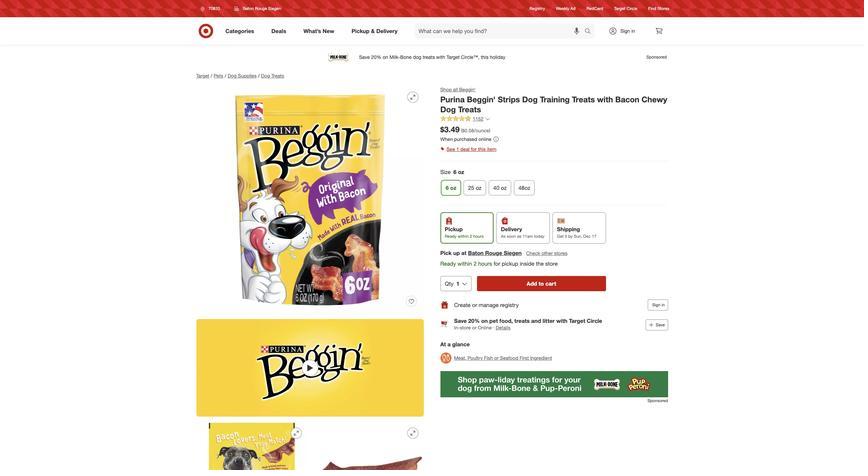 Task type: vqa. For each thing, say whether or not it's contained in the screenshot.
cycle,
no



Task type: locate. For each thing, give the bounding box(es) containing it.
rouge up deals "link"
[[255, 6, 267, 11]]

save down sign in button on the bottom right of page
[[656, 323, 665, 328]]

rouge up ready within 2 hours for pickup inside the store
[[485, 250, 502, 257]]

0 vertical spatial in
[[632, 28, 635, 34]]

pickup & delivery link
[[346, 23, 406, 39]]

6 right size
[[454, 169, 457, 176]]

/
[[211, 73, 212, 79], [225, 73, 226, 79], [258, 73, 260, 79]]

check
[[526, 251, 540, 256]]

2 horizontal spatial /
[[258, 73, 260, 79]]

pickup inside pickup ready within 2 hours
[[445, 226, 463, 233]]

oz right 25
[[476, 185, 481, 191]]

other
[[542, 251, 553, 256]]

2 vertical spatial or
[[494, 355, 499, 361]]

0 horizontal spatial baton
[[243, 6, 254, 11]]

0 vertical spatial baton
[[243, 6, 254, 11]]

pickup
[[352, 27, 370, 34], [445, 226, 463, 233]]

find stores link
[[648, 6, 669, 12]]

1 vertical spatial within
[[458, 261, 472, 267]]

1 horizontal spatial target
[[569, 318, 585, 325]]

1 horizontal spatial /
[[225, 73, 226, 79]]

save inside "save 20% on pet food, treats and litter with target circle in-store or online ∙ details"
[[454, 318, 467, 325]]

weekly ad
[[556, 6, 576, 11]]

/ounce
[[474, 128, 489, 134]]

0 vertical spatial sign
[[621, 28, 630, 34]]

treats right training
[[572, 95, 595, 104]]

0 horizontal spatial target
[[196, 73, 209, 79]]

3 / from the left
[[258, 73, 260, 79]]

up
[[453, 250, 460, 257]]

image gallery element
[[196, 86, 424, 471]]

2 1 from the top
[[456, 280, 459, 287]]

1 vertical spatial target
[[196, 73, 209, 79]]

or down 20%
[[472, 325, 477, 331]]

or
[[472, 302, 477, 309], [472, 325, 477, 331], [494, 355, 499, 361]]

details
[[496, 325, 511, 331]]

pickup up up
[[445, 226, 463, 233]]

sign in button
[[648, 300, 668, 311]]

1 horizontal spatial save
[[656, 323, 665, 328]]

add to cart
[[527, 280, 556, 287]]

What can we help you find? suggestions appear below search field
[[415, 23, 586, 39]]

circle
[[627, 6, 637, 11], [587, 318, 602, 325]]

ready up pick
[[445, 234, 457, 239]]

within up at
[[458, 234, 469, 239]]

$3.49 ( $0.58 /ounce )
[[440, 125, 490, 134]]

sign in up save button
[[652, 303, 665, 308]]

shipping
[[557, 226, 580, 233]]

beggin' right all
[[459, 87, 476, 92]]

store down check other stores button
[[545, 261, 558, 267]]

with
[[597, 95, 613, 104], [556, 318, 568, 325]]

2 vertical spatial target
[[569, 318, 585, 325]]

ready
[[445, 234, 457, 239], [440, 261, 456, 267]]

delivery up soon
[[501, 226, 522, 233]]

for down baton rouge siegen button
[[494, 261, 500, 267]]

all
[[453, 87, 458, 92]]

1 vertical spatial sign
[[652, 303, 661, 308]]

1 vertical spatial 6
[[446, 185, 449, 191]]

registry
[[500, 302, 519, 309]]

0 horizontal spatial save
[[454, 318, 467, 325]]

for left this on the top of the page
[[471, 146, 477, 152]]

fish
[[484, 355, 493, 361]]

1 vertical spatial siegen
[[504, 250, 522, 257]]

/ right pets
[[225, 73, 226, 79]]

target up sign in link
[[614, 6, 626, 11]]

with inside shop all beggin' purina beggin' strips dog training treats with bacon chewy dog treats
[[597, 95, 613, 104]]

pickup for ready
[[445, 226, 463, 233]]

1 horizontal spatial sign in
[[652, 303, 665, 308]]

rouge inside dropdown button
[[255, 6, 267, 11]]

oz for 6 oz
[[450, 185, 456, 191]]

treats right supplies
[[271, 73, 284, 79]]

0 vertical spatial hours
[[473, 234, 484, 239]]

0 vertical spatial sign in
[[621, 28, 635, 34]]

pickup for &
[[352, 27, 370, 34]]

by
[[568, 234, 573, 239]]

1 horizontal spatial treats
[[458, 104, 481, 114]]

with right litter
[[556, 318, 568, 325]]

ready down pick
[[440, 261, 456, 267]]

target link
[[196, 73, 209, 79]]

within down at
[[458, 261, 472, 267]]

poultry
[[468, 355, 483, 361]]

save for save
[[656, 323, 665, 328]]

deals link
[[266, 23, 295, 39]]

0 horizontal spatial rouge
[[255, 6, 267, 11]]

1 vertical spatial rouge
[[485, 250, 502, 257]]

0 vertical spatial treats
[[271, 73, 284, 79]]

soon
[[507, 234, 516, 239]]

1 horizontal spatial 6
[[454, 169, 457, 176]]

sign
[[621, 28, 630, 34], [652, 303, 661, 308]]

1 vertical spatial ready
[[440, 261, 456, 267]]

1 vertical spatial treats
[[572, 95, 595, 104]]

hours
[[473, 234, 484, 239], [478, 261, 492, 267]]

siegen up pickup
[[504, 250, 522, 257]]

0 horizontal spatial treats
[[271, 73, 284, 79]]

advertisement region
[[191, 49, 674, 66], [440, 372, 668, 398]]

40 oz link
[[489, 180, 511, 196]]

create
[[454, 302, 471, 309]]

with left bacon
[[597, 95, 613, 104]]

0 vertical spatial siegen
[[268, 6, 281, 11]]

pickup left & on the top left
[[352, 27, 370, 34]]

save up in-
[[454, 318, 467, 325]]

0 horizontal spatial 6
[[446, 185, 449, 191]]

1 horizontal spatial circle
[[627, 6, 637, 11]]

0 horizontal spatial in
[[632, 28, 635, 34]]

within inside pickup ready within 2 hours
[[458, 234, 469, 239]]

1 vertical spatial in
[[662, 303, 665, 308]]

dog supplies link
[[228, 73, 257, 79]]

to
[[539, 280, 544, 287]]

or right fish
[[494, 355, 499, 361]]

rouge
[[255, 6, 267, 11], [485, 250, 502, 257]]

6 down size
[[446, 185, 449, 191]]

qty
[[445, 280, 454, 287]]

redcard link
[[587, 6, 603, 12]]

48oz link
[[514, 180, 535, 196]]

dog right pets link
[[228, 73, 237, 79]]

0 vertical spatial beggin'
[[459, 87, 476, 92]]

2 inside pickup ready within 2 hours
[[470, 234, 472, 239]]

sign up save button
[[652, 303, 661, 308]]

purchased
[[454, 136, 477, 142]]

1 horizontal spatial delivery
[[501, 226, 522, 233]]

registry link
[[530, 6, 545, 12]]

1 horizontal spatial sign
[[652, 303, 661, 308]]

1 vertical spatial baton
[[468, 250, 484, 257]]

sign in down target circle link
[[621, 28, 635, 34]]

0 vertical spatial ready
[[445, 234, 457, 239]]

save inside button
[[656, 323, 665, 328]]

40 oz
[[493, 185, 507, 191]]

delivery right & on the top left
[[376, 27, 398, 34]]

store down 20%
[[460, 325, 471, 331]]

target left pets link
[[196, 73, 209, 79]]

0 horizontal spatial sign
[[621, 28, 630, 34]]

save 20% on pet food, treats and litter with target circle in-store or online ∙ details
[[454, 318, 602, 331]]

1 vertical spatial delivery
[[501, 226, 522, 233]]

this
[[478, 146, 486, 152]]

ready within 2 hours for pickup inside the store
[[440, 261, 558, 267]]

0 vertical spatial or
[[472, 302, 477, 309]]

oz right size
[[458, 169, 464, 176]]

1 vertical spatial hours
[[478, 261, 492, 267]]

1 right see
[[456, 146, 459, 152]]

0 vertical spatial target
[[614, 6, 626, 11]]

1 horizontal spatial pickup
[[445, 226, 463, 233]]

in inside button
[[662, 303, 665, 308]]

1 vertical spatial 2
[[474, 261, 477, 267]]

70820
[[209, 6, 220, 11]]

beggin' up "1152"
[[467, 95, 496, 104]]

within
[[458, 234, 469, 239], [458, 261, 472, 267]]

1 right "qty"
[[456, 280, 459, 287]]

in-
[[454, 325, 460, 331]]

oz right 40
[[501, 185, 507, 191]]

qty 1
[[445, 280, 459, 287]]

/ right supplies
[[258, 73, 260, 79]]

hours up pick up at baton rouge siegen at the right of the page
[[473, 234, 484, 239]]

1 1 from the top
[[456, 146, 459, 152]]

0 horizontal spatial pickup
[[352, 27, 370, 34]]

size
[[440, 169, 451, 176]]

pick
[[440, 250, 452, 257]]

target for target circle
[[614, 6, 626, 11]]

search button
[[582, 23, 598, 40]]

1 vertical spatial sign in
[[652, 303, 665, 308]]

in down target circle link
[[632, 28, 635, 34]]

0 vertical spatial pickup
[[352, 27, 370, 34]]

1 vertical spatial circle
[[587, 318, 602, 325]]

1 vertical spatial pickup
[[445, 226, 463, 233]]

sign down target circle link
[[621, 28, 630, 34]]

in up save button
[[662, 303, 665, 308]]

the
[[536, 261, 544, 267]]

2 horizontal spatial treats
[[572, 95, 595, 104]]

what's
[[304, 27, 321, 34]]

1 vertical spatial with
[[556, 318, 568, 325]]

1 vertical spatial store
[[460, 325, 471, 331]]

meat, poultry fish or seafood first ingredient button
[[440, 351, 552, 366]]

1 vertical spatial 1
[[456, 280, 459, 287]]

0 vertical spatial within
[[458, 234, 469, 239]]

target inside "save 20% on pet food, treats and litter with target circle in-store or online ∙ details"
[[569, 318, 585, 325]]

&
[[371, 27, 375, 34]]

search
[[582, 28, 598, 35]]

1 vertical spatial or
[[472, 325, 477, 331]]

6 oz
[[446, 185, 456, 191]]

2 up pick up at baton rouge siegen at the right of the page
[[470, 234, 472, 239]]

$3.49
[[440, 125, 460, 134]]

1 horizontal spatial 2
[[474, 261, 477, 267]]

1 horizontal spatial siegen
[[504, 250, 522, 257]]

purina beggin' strips dog training treats with bacon chewy dog treats, 3 of 11 image
[[196, 423, 307, 471]]

40
[[493, 185, 499, 191]]

dog right supplies
[[261, 73, 270, 79]]

oz down size 6 oz
[[450, 185, 456, 191]]

online
[[478, 325, 492, 331]]

treats for training
[[572, 95, 595, 104]]

0 horizontal spatial 2
[[470, 234, 472, 239]]

group containing size
[[440, 168, 668, 198]]

1 horizontal spatial with
[[597, 95, 613, 104]]

1 horizontal spatial for
[[494, 261, 500, 267]]

2 down pick up at baton rouge siegen at the right of the page
[[474, 261, 477, 267]]

0 horizontal spatial delivery
[[376, 27, 398, 34]]

oz for 40 oz
[[501, 185, 507, 191]]

0 vertical spatial rouge
[[255, 6, 267, 11]]

0 horizontal spatial circle
[[587, 318, 602, 325]]

sign in
[[621, 28, 635, 34], [652, 303, 665, 308]]

48oz
[[518, 185, 530, 191]]

1152 link
[[440, 116, 490, 124]]

baton up categories link
[[243, 6, 254, 11]]

0 horizontal spatial /
[[211, 73, 212, 79]]

baton
[[243, 6, 254, 11], [468, 250, 484, 257]]

1 / from the left
[[211, 73, 212, 79]]

0 vertical spatial with
[[597, 95, 613, 104]]

inside
[[520, 261, 535, 267]]

baton right at
[[468, 250, 484, 257]]

0 horizontal spatial with
[[556, 318, 568, 325]]

1 horizontal spatial in
[[662, 303, 665, 308]]

redcard
[[587, 6, 603, 11]]

group
[[440, 168, 668, 198]]

/ left pets
[[211, 73, 212, 79]]

delivery
[[376, 27, 398, 34], [501, 226, 522, 233]]

0 vertical spatial for
[[471, 146, 477, 152]]

pickup & delivery
[[352, 27, 398, 34]]

1 horizontal spatial store
[[545, 261, 558, 267]]

or right create
[[472, 302, 477, 309]]

hours down pick up at baton rouge siegen at the right of the page
[[478, 261, 492, 267]]

0 vertical spatial 1
[[456, 146, 459, 152]]

purina beggin' strips dog training treats with bacon chewy dog treats, 1 of 11 image
[[196, 86, 424, 314]]

at
[[461, 250, 467, 257]]

0 vertical spatial 2
[[470, 234, 472, 239]]

beggin'
[[459, 87, 476, 92], [467, 95, 496, 104]]

2 horizontal spatial target
[[614, 6, 626, 11]]

treats up 1152 link
[[458, 104, 481, 114]]

siegen up deals
[[268, 6, 281, 11]]

save for save 20% on pet food, treats and litter with target circle in-store or online ∙ details
[[454, 318, 467, 325]]

0 horizontal spatial store
[[460, 325, 471, 331]]

0 horizontal spatial siegen
[[268, 6, 281, 11]]

registry
[[530, 6, 545, 11]]

see 1 deal for this item
[[447, 146, 497, 152]]

1 for qty
[[456, 280, 459, 287]]

2
[[470, 234, 472, 239], [474, 261, 477, 267]]

baton rouge siegen
[[243, 6, 281, 11]]

target right litter
[[569, 318, 585, 325]]



Task type: describe. For each thing, give the bounding box(es) containing it.
ready inside pickup ready within 2 hours
[[445, 234, 457, 239]]

chewy
[[642, 95, 667, 104]]

dog right strips
[[522, 95, 538, 104]]

target for target / pets / dog supplies / dog treats
[[196, 73, 209, 79]]

$0.58
[[462, 128, 474, 134]]

1 vertical spatial for
[[494, 261, 500, 267]]

target circle
[[614, 6, 637, 11]]

as
[[501, 234, 506, 239]]

circle inside "save 20% on pet food, treats and litter with target circle in-store or online ∙ details"
[[587, 318, 602, 325]]

today
[[534, 234, 545, 239]]

with inside "save 20% on pet food, treats and litter with target circle in-store or online ∙ details"
[[556, 318, 568, 325]]

ad
[[571, 6, 576, 11]]

save button
[[646, 320, 668, 331]]

0 vertical spatial 6
[[454, 169, 457, 176]]

at
[[440, 341, 446, 348]]

item
[[487, 146, 497, 152]]

find
[[648, 6, 656, 11]]

store inside "save 20% on pet food, treats and litter with target circle in-store or online ∙ details"
[[460, 325, 471, 331]]

1 horizontal spatial rouge
[[485, 250, 502, 257]]

pets link
[[214, 73, 223, 79]]

shop all beggin' purina beggin' strips dog training treats with bacon chewy dog treats
[[440, 87, 667, 114]]

1 vertical spatial beggin'
[[467, 95, 496, 104]]

dec
[[583, 234, 591, 239]]

strips
[[498, 95, 520, 104]]

hours inside pickup ready within 2 hours
[[473, 234, 484, 239]]

6 oz link
[[441, 180, 461, 196]]

check other stores button
[[526, 250, 568, 257]]

dog treats link
[[261, 73, 284, 79]]

or inside button
[[494, 355, 499, 361]]

treats for dog
[[271, 73, 284, 79]]

25
[[468, 185, 474, 191]]

purina beggin' strips dog training treats with bacon chewy dog treats, 2 of 11, play video image
[[196, 319, 424, 417]]

ingredient
[[530, 355, 552, 361]]

stores
[[658, 6, 669, 11]]

sun,
[[574, 234, 582, 239]]

meat, poultry fish or seafood first ingredient
[[454, 355, 552, 361]]

17
[[592, 234, 597, 239]]

25 oz link
[[464, 180, 486, 196]]

weekly ad link
[[556, 6, 576, 12]]

deals
[[271, 27, 286, 34]]

create or manage registry
[[454, 302, 519, 309]]

add to cart button
[[477, 276, 606, 292]]

or inside "save 20% on pet food, treats and litter with target circle in-store or online ∙ details"
[[472, 325, 477, 331]]

0 vertical spatial store
[[545, 261, 558, 267]]

)
[[489, 128, 490, 134]]

shop
[[440, 87, 452, 92]]

dog down purina
[[440, 104, 456, 114]]

glance
[[452, 341, 470, 348]]

purina beggin' strips dog training treats with bacon chewy dog treats, 4 of 11 image
[[313, 423, 424, 471]]

size 6 oz
[[440, 169, 464, 176]]

0 horizontal spatial sign in
[[621, 28, 635, 34]]

seafood
[[500, 355, 518, 361]]

new
[[323, 27, 334, 34]]

11am
[[523, 234, 533, 239]]

sign in inside button
[[652, 303, 665, 308]]

meat,
[[454, 355, 466, 361]]

oz for 25 oz
[[476, 185, 481, 191]]

sign inside button
[[652, 303, 661, 308]]

get
[[557, 234, 564, 239]]

what's new link
[[298, 23, 343, 39]]

sponsored
[[648, 399, 668, 404]]

pickup ready within 2 hours
[[445, 226, 484, 239]]

stores
[[554, 251, 568, 256]]

check other stores
[[526, 251, 568, 256]]

target circle link
[[614, 6, 637, 12]]

details button
[[496, 325, 511, 332]]

siegen inside dropdown button
[[268, 6, 281, 11]]

when purchased online
[[440, 136, 492, 142]]

supplies
[[238, 73, 257, 79]]

0 vertical spatial circle
[[627, 6, 637, 11]]

pets
[[214, 73, 223, 79]]

first
[[520, 355, 529, 361]]

categories
[[225, 27, 254, 34]]

shipping get it by sun, dec 17
[[557, 226, 597, 239]]

it
[[565, 234, 567, 239]]

2 vertical spatial treats
[[458, 104, 481, 114]]

25 oz
[[468, 185, 481, 191]]

∙
[[493, 325, 495, 331]]

delivery as soon as 11am today
[[501, 226, 545, 239]]

sign in link
[[603, 23, 646, 39]]

find stores
[[648, 6, 669, 11]]

1 vertical spatial advertisement region
[[440, 372, 668, 398]]

0 vertical spatial advertisement region
[[191, 49, 674, 66]]

delivery inside delivery as soon as 11am today
[[501, 226, 522, 233]]

see 1 deal for this item link
[[440, 145, 668, 154]]

20%
[[468, 318, 480, 325]]

on
[[481, 318, 488, 325]]

see
[[447, 146, 455, 152]]

litter
[[543, 318, 555, 325]]

what's new
[[304, 27, 334, 34]]

1 for see
[[456, 146, 459, 152]]

bacon
[[615, 95, 640, 104]]

pet
[[489, 318, 498, 325]]

0 horizontal spatial for
[[471, 146, 477, 152]]

2 / from the left
[[225, 73, 226, 79]]

treats
[[514, 318, 530, 325]]

training
[[540, 95, 570, 104]]

deal
[[460, 146, 470, 152]]

food,
[[500, 318, 513, 325]]

1 horizontal spatial baton
[[468, 250, 484, 257]]

pickup
[[502, 261, 518, 267]]

target / pets / dog supplies / dog treats
[[196, 73, 284, 79]]

categories link
[[220, 23, 263, 39]]

baton rouge siegen button
[[230, 2, 286, 15]]

baton inside dropdown button
[[243, 6, 254, 11]]

0 vertical spatial delivery
[[376, 27, 398, 34]]



